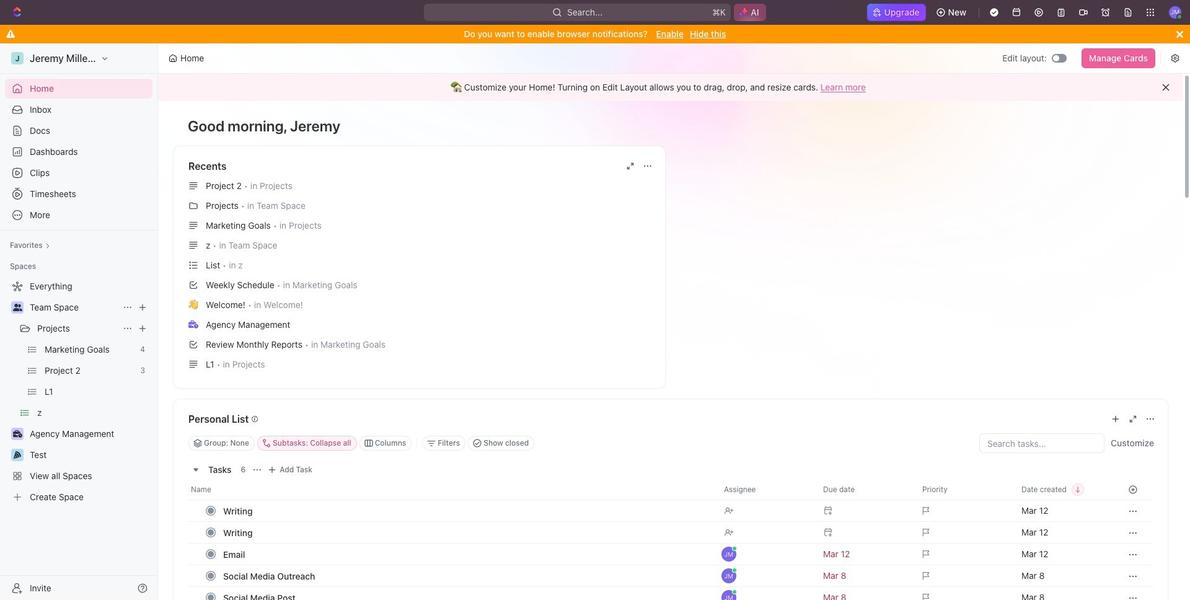 Task type: vqa. For each thing, say whether or not it's contained in the screenshot.
"pizza slice" "image"
yes



Task type: describe. For each thing, give the bounding box(es) containing it.
jeremy miller's workspace, , element
[[11, 52, 24, 64]]

sidebar navigation
[[0, 43, 161, 600]]

business time image
[[189, 320, 198, 328]]

user group image
[[13, 304, 22, 311]]



Task type: locate. For each thing, give the bounding box(es) containing it.
business time image
[[13, 430, 22, 438]]

pizza slice image
[[14, 451, 21, 459]]

alert
[[158, 74, 1184, 101]]

tree inside sidebar navigation
[[5, 277, 153, 507]]

Search tasks... text field
[[980, 434, 1104, 453]]

tree
[[5, 277, 153, 507]]



